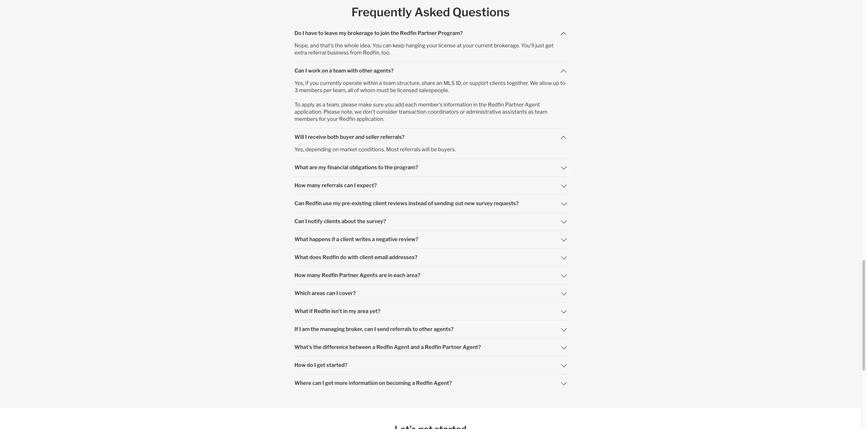Task type: vqa. For each thing, say whether or not it's contained in the screenshot.
magic(ie
no



Task type: describe. For each thing, give the bounding box(es) containing it.
i left notify
[[305, 219, 307, 225]]

out
[[455, 201, 464, 207]]

addresses?
[[389, 255, 418, 261]]

or inside yes, if you currently operate within a team structure, share an mls id, or support clients together. we allow up to 3 members per team, all of whom must be licensed salespeople.
[[463, 80, 468, 86]]

coordinators
[[428, 109, 459, 115]]

can for can redfin use my pre-existing client reviews instead of sending out new survey requests?
[[295, 201, 304, 207]]

send
[[377, 327, 389, 333]]

0 horizontal spatial on
[[322, 68, 328, 74]]

my left 'area' on the left bottom of page
[[349, 309, 357, 315]]

pre-
[[342, 201, 352, 207]]

per
[[324, 87, 332, 94]]

1 vertical spatial of
[[428, 201, 433, 207]]

will
[[422, 147, 430, 153]]

obligations
[[350, 165, 377, 171]]

0 horizontal spatial in
[[343, 309, 348, 315]]

yes, if you currently operate within a team structure, share an mls id, or support clients together. we allow up to 3 members per team, all of whom must be licensed salespeople.
[[295, 80, 566, 94]]

happens
[[310, 237, 331, 243]]

areas
[[312, 291, 325, 297]]

please
[[341, 102, 358, 108]]

2 vertical spatial referrals
[[390, 327, 412, 333]]

can right areas
[[327, 291, 335, 297]]

0 vertical spatial client
[[373, 201, 387, 207]]

team, inside to apply as a team, please make sure you add each member's information in the redfin partner agent application. please note, we don't consider transaction coordinators or administrative assistants as team members for your redfin application.
[[327, 102, 340, 108]]

do
[[295, 30, 302, 36]]

structure,
[[397, 80, 421, 86]]

asked
[[415, 5, 450, 19]]

1 vertical spatial each
[[394, 273, 406, 279]]

my left financial
[[319, 165, 326, 171]]

isn't
[[332, 309, 342, 315]]

broker,
[[346, 327, 363, 333]]

transaction
[[399, 109, 427, 115]]

can for can i work on a team with other agents?
[[295, 68, 304, 74]]

1 vertical spatial in
[[388, 273, 393, 279]]

managing
[[320, 327, 345, 333]]

a inside to apply as a team, please make sure you add each member's information in the redfin partner agent application. please note, we don't consider transaction coordinators or administrative assistants as team members for your redfin application.
[[323, 102, 326, 108]]

my right the use
[[333, 201, 341, 207]]

survey?
[[367, 219, 386, 225]]

area?
[[407, 273, 421, 279]]

can inside nope, and that's the whole idea. you can keep hanging your license at your current brokerage. you'll just get extra referral business from redfin, too.
[[383, 43, 392, 49]]

buyer
[[340, 134, 354, 140]]

expect?
[[357, 183, 377, 189]]

what are my financial obligations to the program?
[[295, 165, 418, 171]]

program?
[[438, 30, 463, 36]]

support
[[470, 80, 489, 86]]

review?
[[399, 237, 418, 243]]

the left the program?
[[385, 165, 393, 171]]

you'll
[[522, 43, 534, 49]]

reviews
[[388, 201, 408, 207]]

where
[[295, 381, 312, 387]]

be inside yes, if you currently operate within a team structure, share an mls id, or support clients together. we allow up to 3 members per team, all of whom must be licensed salespeople.
[[390, 87, 396, 94]]

each inside to apply as a team, please make sure you add each member's information in the redfin partner agent application. please note, we don't consider transaction coordinators or administrative assistants as team members for your redfin application.
[[405, 102, 417, 108]]

1 vertical spatial with
[[348, 255, 359, 261]]

yes, for yes, depending on market conditions. most referrals will be buyers.
[[295, 147, 304, 153]]

if
[[295, 327, 298, 333]]

administrative
[[466, 109, 501, 115]]

requests?
[[494, 201, 519, 207]]

get for started?
[[317, 363, 325, 369]]

can i notify clients about the survey?
[[295, 219, 386, 225]]

frequently asked questions
[[352, 5, 510, 19]]

0 vertical spatial as
[[316, 102, 322, 108]]

hanging
[[406, 43, 426, 49]]

just
[[536, 43, 545, 49]]

1 vertical spatial information
[[349, 381, 378, 387]]

difference
[[323, 345, 349, 351]]

which areas can i cover?
[[295, 291, 356, 297]]

referral
[[308, 50, 326, 56]]

1 vertical spatial agent?
[[434, 381, 452, 387]]

all
[[348, 87, 353, 94]]

cover?
[[339, 291, 356, 297]]

work
[[308, 68, 321, 74]]

receive
[[308, 134, 326, 140]]

if for you
[[306, 80, 309, 86]]

0 vertical spatial referrals
[[400, 147, 421, 153]]

team inside to apply as a team, please make sure you add each member's information in the redfin partner agent application. please note, we don't consider transaction coordinators or administrative assistants as team members for your redfin application.
[[535, 109, 548, 115]]

the right what's on the bottom left of page
[[313, 345, 322, 351]]

i left work in the left top of the page
[[305, 68, 307, 74]]

add
[[395, 102, 404, 108]]

keep
[[393, 43, 405, 49]]

financial
[[327, 165, 348, 171]]

of inside yes, if you currently operate within a team structure, share an mls id, or support clients together. we allow up to 3 members per team, all of whom must be licensed salespeople.
[[354, 87, 359, 94]]

program?
[[394, 165, 418, 171]]

and inside nope, and that's the whole idea. you can keep hanging your license at your current brokerage. you'll just get extra referral business from redfin, too.
[[310, 43, 319, 49]]

i left started?
[[314, 363, 316, 369]]

to apply as a team, please make sure you add each member's information in the redfin partner agent application. please note, we don't consider transaction coordinators or administrative assistants as team members for your redfin application.
[[295, 102, 548, 122]]

to right have
[[318, 30, 324, 36]]

to right send
[[413, 327, 418, 333]]

at
[[457, 43, 462, 49]]

you inside yes, if you currently operate within a team structure, share an mls id, or support clients together. we allow up to 3 members per team, all of whom must be licensed salespeople.
[[310, 80, 319, 86]]

within
[[363, 80, 378, 86]]

frequently
[[352, 5, 412, 19]]

or inside to apply as a team, please make sure you add each member's information in the redfin partner agent application. please note, we don't consider transaction coordinators or administrative assistants as team members for your redfin application.
[[460, 109, 465, 115]]

both
[[327, 134, 339, 140]]

an
[[437, 80, 443, 86]]

1 vertical spatial be
[[431, 147, 437, 153]]

whom
[[360, 87, 376, 94]]

0 horizontal spatial are
[[310, 165, 318, 171]]

0 horizontal spatial other
[[359, 68, 373, 74]]

up
[[553, 80, 559, 86]]

many for redfin
[[307, 273, 321, 279]]

i left more
[[323, 381, 324, 387]]

0 horizontal spatial agents?
[[374, 68, 394, 74]]

what's
[[295, 345, 312, 351]]

id,
[[456, 80, 462, 86]]

if i am the managing broker, can i send referrals to other agents?
[[295, 327, 454, 333]]

from
[[350, 50, 362, 56]]

1 horizontal spatial are
[[379, 273, 387, 279]]

redfin,
[[363, 50, 380, 56]]

0 vertical spatial do
[[340, 255, 347, 261]]

1 vertical spatial agents?
[[434, 327, 454, 333]]

currently
[[320, 80, 342, 86]]

becoming
[[386, 381, 411, 387]]

will i receive both buyer and seller referrals?
[[295, 134, 405, 140]]

more
[[335, 381, 348, 387]]

a inside yes, if you currently operate within a team structure, share an mls id, or support clients together. we allow up to 3 members per team, all of whom must be licensed salespeople.
[[379, 80, 382, 86]]

do i have to leave my brokerage to join the redfin partner program?
[[295, 30, 463, 36]]

yet?
[[370, 309, 381, 315]]

most
[[386, 147, 399, 153]]

whole
[[344, 43, 359, 49]]

1 horizontal spatial agent?
[[463, 345, 481, 351]]

0 horizontal spatial team
[[333, 68, 346, 74]]

1 vertical spatial do
[[307, 363, 313, 369]]

how for how many redfin partner agents are in each area?
[[295, 273, 306, 279]]

you inside to apply as a team, please make sure you add each member's information in the redfin partner agent application. please note, we don't consider transaction coordinators or administrative assistants as team members for your redfin application.
[[385, 102, 394, 108]]

the right about
[[357, 219, 366, 225]]

which
[[295, 291, 311, 297]]

1 vertical spatial client
[[340, 237, 354, 243]]

agents
[[360, 273, 378, 279]]

idea.
[[360, 43, 372, 49]]

2 horizontal spatial if
[[332, 237, 335, 243]]

the inside to apply as a team, please make sure you add each member's information in the redfin partner agent application. please note, we don't consider transaction coordinators or administrative assistants as team members for your redfin application.
[[479, 102, 487, 108]]

operate
[[343, 80, 362, 86]]

can right broker,
[[364, 327, 373, 333]]

to left join
[[374, 30, 380, 36]]

0 horizontal spatial agent
[[394, 345, 410, 351]]

you
[[373, 43, 382, 49]]



Task type: locate. For each thing, give the bounding box(es) containing it.
sure
[[373, 102, 384, 108]]

are
[[310, 165, 318, 171], [379, 273, 387, 279]]

agent inside to apply as a team, please make sure you add each member's information in the redfin partner agent application. please note, we don't consider transaction coordinators or administrative assistants as team members for your redfin application.
[[525, 102, 540, 108]]

you
[[310, 80, 319, 86], [385, 102, 394, 108]]

team inside yes, if you currently operate within a team structure, share an mls id, or support clients together. we allow up to 3 members per team, all of whom must be licensed salespeople.
[[383, 80, 396, 86]]

2 vertical spatial get
[[325, 381, 334, 387]]

be right will
[[431, 147, 437, 153]]

of right instead
[[428, 201, 433, 207]]

share
[[422, 80, 436, 86]]

client left reviews
[[373, 201, 387, 207]]

0 vertical spatial in
[[473, 102, 478, 108]]

1 horizontal spatial agents?
[[434, 327, 454, 333]]

1 vertical spatial referrals
[[322, 183, 343, 189]]

0 vertical spatial you
[[310, 80, 319, 86]]

1 horizontal spatial clients
[[490, 80, 506, 86]]

what down which
[[295, 309, 308, 315]]

if down work in the left top of the page
[[306, 80, 309, 86]]

in up administrative
[[473, 102, 478, 108]]

can left work in the left top of the page
[[295, 68, 304, 74]]

1 horizontal spatial team
[[383, 80, 396, 86]]

writes
[[355, 237, 371, 243]]

or right coordinators
[[460, 109, 465, 115]]

1 vertical spatial clients
[[324, 219, 341, 225]]

referrals right send
[[390, 327, 412, 333]]

1 how from the top
[[295, 183, 306, 189]]

0 horizontal spatial clients
[[324, 219, 341, 225]]

team, left all at top left
[[333, 87, 347, 94]]

0 horizontal spatial be
[[390, 87, 396, 94]]

clients inside yes, if you currently operate within a team structure, share an mls id, or support clients together. we allow up to 3 members per team, all of whom must be licensed salespeople.
[[490, 80, 506, 86]]

application. down don't
[[357, 116, 385, 122]]

0 horizontal spatial information
[[349, 381, 378, 387]]

0 horizontal spatial if
[[306, 80, 309, 86]]

i left send
[[374, 327, 376, 333]]

0 vertical spatial be
[[390, 87, 396, 94]]

seller
[[366, 134, 379, 140]]

members down apply
[[295, 116, 318, 122]]

2 vertical spatial and
[[411, 345, 420, 351]]

information right more
[[349, 381, 378, 387]]

1 horizontal spatial be
[[431, 147, 437, 153]]

2 vertical spatial client
[[360, 255, 374, 261]]

do down what's on the bottom left of page
[[307, 363, 313, 369]]

information inside to apply as a team, please make sure you add each member's information in the redfin partner agent application. please note, we don't consider transaction coordinators or administrative assistants as team members for your redfin application.
[[444, 102, 472, 108]]

each up transaction
[[405, 102, 417, 108]]

1 horizontal spatial on
[[333, 147, 339, 153]]

1 vertical spatial or
[[460, 109, 465, 115]]

0 horizontal spatial do
[[307, 363, 313, 369]]

i left "expect?"
[[354, 183, 356, 189]]

what left does
[[295, 255, 308, 261]]

1 horizontal spatial of
[[428, 201, 433, 207]]

depending
[[306, 147, 332, 153]]

1 horizontal spatial do
[[340, 255, 347, 261]]

0 horizontal spatial as
[[316, 102, 322, 108]]

are right agents
[[379, 273, 387, 279]]

brokerage
[[348, 30, 373, 36]]

0 horizontal spatial agent?
[[434, 381, 452, 387]]

0 vertical spatial team,
[[333, 87, 347, 94]]

existing
[[352, 201, 372, 207]]

0 vertical spatial with
[[347, 68, 358, 74]]

1 horizontal spatial in
[[388, 273, 393, 279]]

get left started?
[[317, 363, 325, 369]]

your right at
[[463, 43, 474, 49]]

to inside yes, if you currently operate within a team structure, share an mls id, or support clients together. we allow up to 3 members per team, all of whom must be licensed salespeople.
[[561, 80, 566, 86]]

the up business
[[335, 43, 343, 49]]

yes, down will
[[295, 147, 304, 153]]

2 what from the top
[[295, 237, 308, 243]]

how many referrals can i expect?
[[295, 183, 377, 189]]

yes, for yes, if you currently operate within a team structure, share an mls id, or support clients together. we allow up to 3 members per team, all of whom must be licensed salespeople.
[[295, 80, 304, 86]]

buyers.
[[438, 147, 456, 153]]

i
[[303, 30, 304, 36], [305, 68, 307, 74], [305, 134, 307, 140], [354, 183, 356, 189], [305, 219, 307, 225], [337, 291, 338, 297], [299, 327, 301, 333], [374, 327, 376, 333], [314, 363, 316, 369], [323, 381, 324, 387]]

1 vertical spatial and
[[355, 134, 365, 140]]

what for what are my financial obligations to the program?
[[295, 165, 308, 171]]

agent?
[[463, 345, 481, 351], [434, 381, 452, 387]]

1 horizontal spatial if
[[310, 309, 313, 315]]

2 how from the top
[[295, 273, 306, 279]]

can i work on a team with other agents?
[[295, 68, 394, 74]]

1 can from the top
[[295, 68, 304, 74]]

4 what from the top
[[295, 309, 308, 315]]

1 horizontal spatial agent
[[525, 102, 540, 108]]

1 vertical spatial as
[[528, 109, 534, 115]]

0 vertical spatial of
[[354, 87, 359, 94]]

your left license
[[427, 43, 438, 49]]

how for how many referrals can i expect?
[[295, 183, 306, 189]]

extra
[[295, 50, 307, 56]]

1 vertical spatial many
[[307, 273, 321, 279]]

information
[[444, 102, 472, 108], [349, 381, 378, 387]]

clients
[[490, 80, 506, 86], [324, 219, 341, 225]]

0 vertical spatial and
[[310, 43, 319, 49]]

to right up
[[561, 80, 566, 86]]

3 how from the top
[[295, 363, 306, 369]]

1 vertical spatial members
[[295, 116, 318, 122]]

yes, up 3
[[295, 80, 304, 86]]

0 vertical spatial if
[[306, 80, 309, 86]]

on down both
[[333, 147, 339, 153]]

0 vertical spatial other
[[359, 68, 373, 74]]

current
[[475, 43, 493, 49]]

i right the do
[[303, 30, 304, 36]]

get inside nope, and that's the whole idea. you can keep hanging your license at your current brokerage. you'll just get extra referral business from redfin, too.
[[546, 43, 554, 49]]

we
[[355, 109, 362, 115]]

if for redfin
[[310, 309, 313, 315]]

must
[[377, 87, 389, 94]]

clients left about
[[324, 219, 341, 225]]

in right agents
[[388, 273, 393, 279]]

0 horizontal spatial your
[[327, 116, 338, 122]]

how do i get started?
[[295, 363, 348, 369]]

of right all at top left
[[354, 87, 359, 94]]

3 what from the top
[[295, 255, 308, 261]]

members right 3
[[299, 87, 322, 94]]

other
[[359, 68, 373, 74], [419, 327, 433, 333]]

member's
[[418, 102, 443, 108]]

client
[[373, 201, 387, 207], [340, 237, 354, 243], [360, 255, 374, 261]]

1 vertical spatial on
[[333, 147, 339, 153]]

0 horizontal spatial and
[[310, 43, 319, 49]]

how for how do i get started?
[[295, 363, 306, 369]]

with up operate
[[347, 68, 358, 74]]

started?
[[327, 363, 348, 369]]

with
[[347, 68, 358, 74], [348, 255, 359, 261]]

1 vertical spatial yes,
[[295, 147, 304, 153]]

new
[[465, 201, 475, 207]]

0 vertical spatial members
[[299, 87, 322, 94]]

on right work in the left top of the page
[[322, 68, 328, 74]]

members inside to apply as a team, please make sure you add each member's information in the redfin partner agent application. please note, we don't consider transaction coordinators or administrative assistants as team members for your redfin application.
[[295, 116, 318, 122]]

1 vertical spatial team,
[[327, 102, 340, 108]]

or right id,
[[463, 80, 468, 86]]

each left area?
[[394, 273, 406, 279]]

2 horizontal spatial and
[[411, 345, 420, 351]]

can for can i notify clients about the survey?
[[295, 219, 304, 225]]

be right must
[[390, 87, 396, 94]]

in
[[473, 102, 478, 108], [388, 273, 393, 279], [343, 309, 348, 315]]

team, inside yes, if you currently operate within a team structure, share an mls id, or support clients together. we allow up to 3 members per team, all of whom must be licensed salespeople.
[[333, 87, 347, 94]]

1 horizontal spatial and
[[355, 134, 365, 140]]

on left becoming
[[379, 381, 385, 387]]

what for what if redfin isn't in my area yet?
[[295, 309, 308, 315]]

1 vertical spatial team
[[383, 80, 396, 86]]

2 vertical spatial how
[[295, 363, 306, 369]]

my
[[339, 30, 347, 36], [319, 165, 326, 171], [333, 201, 341, 207], [349, 309, 357, 315]]

can left notify
[[295, 219, 304, 225]]

many for referrals
[[307, 183, 321, 189]]

team up currently
[[333, 68, 346, 74]]

am
[[302, 327, 310, 333]]

can right where
[[313, 381, 321, 387]]

please
[[324, 109, 340, 115]]

have
[[305, 30, 317, 36]]

application. down apply
[[295, 109, 323, 115]]

i left the cover?
[[337, 291, 338, 297]]

members inside yes, if you currently operate within a team structure, share an mls id, or support clients together. we allow up to 3 members per team, all of whom must be licensed salespeople.
[[299, 87, 322, 94]]

1 horizontal spatial application.
[[357, 116, 385, 122]]

0 horizontal spatial application.
[[295, 109, 323, 115]]

2 vertical spatial if
[[310, 309, 313, 315]]

conditions.
[[359, 147, 385, 153]]

negative
[[376, 237, 398, 243]]

team up must
[[383, 80, 396, 86]]

what if redfin isn't in my area yet?
[[295, 309, 381, 315]]

does
[[310, 255, 322, 261]]

1 many from the top
[[307, 183, 321, 189]]

do down what happens if a client writes a negative review?
[[340, 255, 347, 261]]

licensed
[[398, 87, 418, 94]]

1 what from the top
[[295, 165, 308, 171]]

referrals?
[[381, 134, 405, 140]]

are down depending on the top left of the page
[[310, 165, 318, 171]]

1 horizontal spatial as
[[528, 109, 534, 115]]

client left "writes"
[[340, 237, 354, 243]]

too.
[[381, 50, 391, 56]]

1 yes, from the top
[[295, 80, 304, 86]]

0 vertical spatial clients
[[490, 80, 506, 86]]

to right the obligations
[[378, 165, 384, 171]]

can left the use
[[295, 201, 304, 207]]

nope,
[[295, 43, 309, 49]]

what left happens
[[295, 237, 308, 243]]

partner
[[418, 30, 437, 36], [505, 102, 524, 108], [339, 273, 359, 279], [443, 345, 462, 351]]

apply
[[302, 102, 315, 108]]

2 horizontal spatial team
[[535, 109, 548, 115]]

0 vertical spatial application.
[[295, 109, 323, 115]]

i right will
[[305, 134, 307, 140]]

the right join
[[391, 30, 399, 36]]

your down please
[[327, 116, 338, 122]]

what for what happens if a client writes a negative review?
[[295, 237, 308, 243]]

application.
[[295, 109, 323, 115], [357, 116, 385, 122]]

1 horizontal spatial other
[[419, 327, 433, 333]]

instead
[[409, 201, 427, 207]]

3 can from the top
[[295, 219, 304, 225]]

0 vertical spatial agent
[[525, 102, 540, 108]]

clients right support
[[490, 80, 506, 86]]

your inside to apply as a team, please make sure you add each member's information in the redfin partner agent application. please note, we don't consider transaction coordinators or administrative assistants as team members for your redfin application.
[[327, 116, 338, 122]]

get right 'just'
[[546, 43, 554, 49]]

questions
[[453, 5, 510, 19]]

redfin
[[400, 30, 417, 36], [488, 102, 504, 108], [339, 116, 355, 122], [305, 201, 322, 207], [323, 255, 339, 261], [322, 273, 338, 279], [314, 309, 330, 315], [377, 345, 393, 351], [425, 345, 442, 351], [416, 381, 433, 387]]

0 vertical spatial agents?
[[374, 68, 394, 74]]

in inside to apply as a team, please make sure you add each member's information in the redfin partner agent application. please note, we don't consider transaction coordinators or administrative assistants as team members for your redfin application.
[[473, 102, 478, 108]]

that's
[[320, 43, 334, 49]]

1 vertical spatial are
[[379, 273, 387, 279]]

what does redfin do with client email addresses?
[[295, 255, 418, 261]]

1 vertical spatial can
[[295, 201, 304, 207]]

1 vertical spatial how
[[295, 273, 306, 279]]

partner inside to apply as a team, please make sure you add each member's information in the redfin partner agent application. please note, we don't consider transaction coordinators or administrative assistants as team members for your redfin application.
[[505, 102, 524, 108]]

what down depending on the top left of the page
[[295, 165, 308, 171]]

2 horizontal spatial on
[[379, 381, 385, 387]]

my right the leave
[[339, 30, 347, 36]]

yes, depending on market conditions. most referrals will be buyers.
[[295, 147, 456, 153]]

team right assistants
[[535, 109, 548, 115]]

referrals up the use
[[322, 183, 343, 189]]

in right isn't
[[343, 309, 348, 315]]

0 vertical spatial are
[[310, 165, 318, 171]]

note,
[[341, 109, 354, 115]]

0 vertical spatial can
[[295, 68, 304, 74]]

leave
[[325, 30, 338, 36]]

1 vertical spatial other
[[419, 327, 433, 333]]

can
[[295, 68, 304, 74], [295, 201, 304, 207], [295, 219, 304, 225]]

1 vertical spatial if
[[332, 237, 335, 243]]

get for more
[[325, 381, 334, 387]]

survey
[[476, 201, 493, 207]]

if inside yes, if you currently operate within a team structure, share an mls id, or support clients together. we allow up to 3 members per team, all of whom must be licensed salespeople.
[[306, 80, 309, 86]]

2 yes, from the top
[[295, 147, 304, 153]]

use
[[323, 201, 332, 207]]

as right apply
[[316, 102, 322, 108]]

be
[[390, 87, 396, 94], [431, 147, 437, 153]]

2 vertical spatial team
[[535, 109, 548, 115]]

as right assistants
[[528, 109, 534, 115]]

the right am
[[311, 327, 319, 333]]

what for what does redfin do with client email addresses?
[[295, 255, 308, 261]]

business
[[327, 50, 349, 56]]

2 many from the top
[[307, 273, 321, 279]]

client left the email
[[360, 255, 374, 261]]

0 vertical spatial each
[[405, 102, 417, 108]]

how many redfin partner agents are in each area?
[[295, 273, 421, 279]]

2 horizontal spatial in
[[473, 102, 478, 108]]

with down what happens if a client writes a negative review?
[[348, 255, 359, 261]]

2 vertical spatial on
[[379, 381, 385, 387]]

you up consider
[[385, 102, 394, 108]]

referrals left will
[[400, 147, 421, 153]]

team, up please
[[327, 102, 340, 108]]

2 can from the top
[[295, 201, 304, 207]]

2 vertical spatial in
[[343, 309, 348, 315]]

yes, inside yes, if you currently operate within a team structure, share an mls id, or support clients together. we allow up to 3 members per team, all of whom must be licensed salespeople.
[[295, 80, 304, 86]]

how
[[295, 183, 306, 189], [295, 273, 306, 279], [295, 363, 306, 369]]

market
[[340, 147, 357, 153]]

3
[[295, 87, 298, 94]]

1 vertical spatial get
[[317, 363, 325, 369]]

allow
[[540, 80, 552, 86]]

if right happens
[[332, 237, 335, 243]]

can up too. on the left top of the page
[[383, 43, 392, 49]]

1 horizontal spatial your
[[427, 43, 438, 49]]

0 vertical spatial team
[[333, 68, 346, 74]]

information up coordinators
[[444, 102, 472, 108]]

the up administrative
[[479, 102, 487, 108]]

2 vertical spatial can
[[295, 219, 304, 225]]

mls
[[444, 80, 455, 86]]

to
[[295, 102, 301, 108]]

if up am
[[310, 309, 313, 315]]

the inside nope, and that's the whole idea. you can keep hanging your license at your current brokerage. you'll just get extra referral business from redfin, too.
[[335, 43, 343, 49]]

get left more
[[325, 381, 334, 387]]

1 vertical spatial application.
[[357, 116, 385, 122]]

together.
[[507, 80, 529, 86]]

each
[[405, 102, 417, 108], [394, 273, 406, 279]]

0 horizontal spatial you
[[310, 80, 319, 86]]

you down work in the left top of the page
[[310, 80, 319, 86]]

license
[[439, 43, 456, 49]]

2 horizontal spatial your
[[463, 43, 474, 49]]

consider
[[377, 109, 398, 115]]

i right if at bottom
[[299, 327, 301, 333]]

yes,
[[295, 80, 304, 86], [295, 147, 304, 153]]

nope, and that's the whole idea. you can keep hanging your license at your current brokerage. you'll just get extra referral business from redfin, too.
[[295, 43, 554, 56]]

0 vertical spatial on
[[322, 68, 328, 74]]

can up pre-
[[344, 183, 353, 189]]

0 horizontal spatial of
[[354, 87, 359, 94]]



